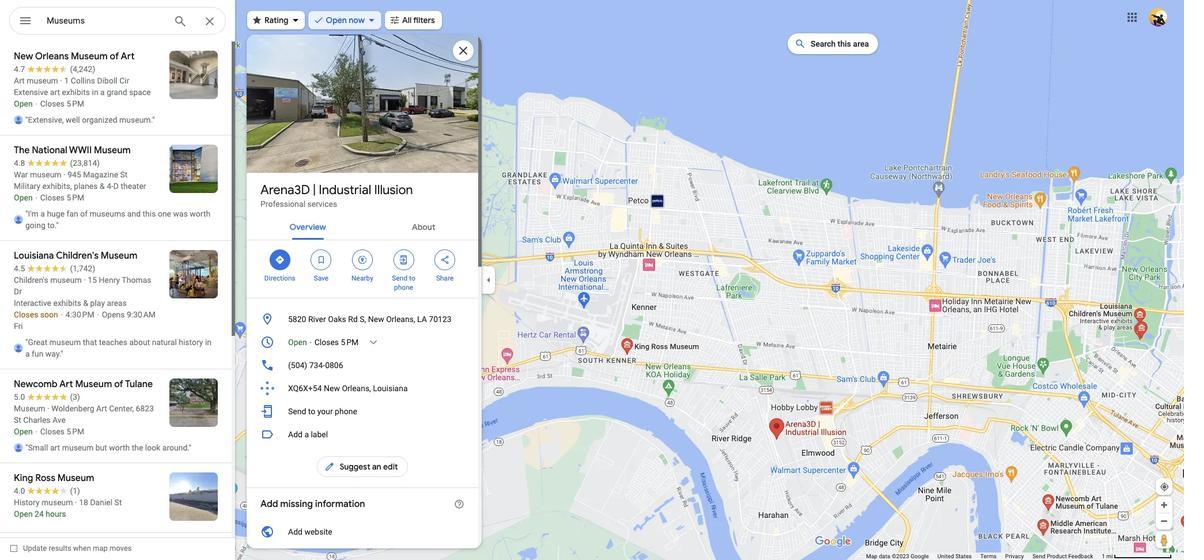 Task type: locate. For each thing, give the bounding box(es) containing it.
70123
[[429, 315, 452, 324]]

footer inside google maps 'element'
[[867, 553, 1102, 560]]

xq6x+54
[[288, 384, 322, 393]]

footer
[[867, 553, 1102, 560]]

0 horizontal spatial orleans,
[[342, 384, 371, 393]]

la
[[417, 315, 427, 324]]

send inside "information for arena3d | industrial illusion" region
[[288, 407, 306, 416]]

|
[[313, 182, 316, 198]]

send to your phone button
[[247, 400, 478, 423]]

open inside popup button
[[326, 15, 347, 25]]

1 vertical spatial to
[[308, 407, 315, 416]]

add inside add website button
[[288, 527, 303, 537]]

to left "share"
[[409, 274, 416, 282]]

add left website
[[288, 527, 303, 537]]

to left your
[[308, 407, 315, 416]]

Update results when map moves checkbox
[[10, 541, 132, 556]]

services
[[308, 199, 337, 209]]

to inside button
[[308, 407, 315, 416]]

0 vertical spatial orleans,
[[386, 315, 415, 324]]

1 horizontal spatial phone
[[394, 284, 413, 292]]

collapse side panel image
[[482, 274, 495, 286]]

add left missing at the left of page
[[261, 499, 278, 510]]

a
[[305, 430, 309, 439]]


[[440, 254, 450, 266]]

0 horizontal spatial send
[[288, 407, 306, 416]]

open inside "information for arena3d | industrial illusion" region
[[288, 338, 307, 347]]

phone right your
[[335, 407, 357, 416]]

2 vertical spatial send
[[1033, 553, 1046, 560]]

this
[[838, 39, 851, 48]]

new inside button
[[368, 315, 384, 324]]

united states button
[[938, 553, 972, 560]]

about
[[412, 222, 435, 232]]

add for add missing information
[[261, 499, 278, 510]]

5820 river oaks rd s, new orleans, la 70123 button
[[247, 308, 478, 331]]

0806
[[325, 361, 343, 370]]

add for add a label
[[288, 430, 303, 439]]

1 horizontal spatial new
[[368, 315, 384, 324]]

results
[[49, 544, 71, 553]]

show open hours for the week image
[[368, 337, 379, 348]]

map
[[867, 553, 878, 560]]

open for open now
[[326, 15, 347, 25]]

open left ⋅
[[288, 338, 307, 347]]

add
[[288, 430, 303, 439], [261, 499, 278, 510], [288, 527, 303, 537]]

tab list containing overview
[[247, 212, 478, 240]]

missing
[[280, 499, 313, 510]]

1 vertical spatial new
[[324, 384, 340, 393]]

0 vertical spatial phone
[[394, 284, 413, 292]]

rd
[[348, 315, 358, 324]]


[[18, 13, 32, 29]]

oaks
[[328, 315, 346, 324]]

illusion
[[374, 182, 413, 198]]

2 vertical spatial add
[[288, 527, 303, 537]]

send inside send to phone
[[392, 274, 408, 282]]

phone
[[394, 284, 413, 292], [335, 407, 357, 416]]

send down xq6x+54 in the left bottom of the page
[[288, 407, 306, 416]]

orleans, inside "button"
[[342, 384, 371, 393]]

map
[[93, 544, 108, 553]]

⋅
[[309, 338, 313, 347]]

update
[[23, 544, 47, 553]]

open left now
[[326, 15, 347, 25]]

1 vertical spatial send
[[288, 407, 306, 416]]

0 horizontal spatial to
[[308, 407, 315, 416]]

new right s,
[[368, 315, 384, 324]]

xq6x+54 new orleans, louisiana
[[288, 384, 408, 393]]

orleans, left la
[[386, 315, 415, 324]]

1 horizontal spatial open
[[326, 15, 347, 25]]

None field
[[47, 14, 164, 28]]

send for send to phone
[[392, 274, 408, 282]]

Museums field
[[9, 7, 226, 35]]

search
[[811, 39, 836, 48]]

terms button
[[981, 553, 997, 560]]

new down 0806
[[324, 384, 340, 393]]

update results when map moves
[[23, 544, 132, 553]]

footer containing map data ©2023 google
[[867, 553, 1102, 560]]

1 vertical spatial orleans,
[[342, 384, 371, 393]]

2 horizontal spatial send
[[1033, 553, 1046, 560]]

1 horizontal spatial to
[[409, 274, 416, 282]]

add a label button
[[247, 423, 478, 446]]

google maps element
[[0, 0, 1185, 560]]

to
[[409, 274, 416, 282], [308, 407, 315, 416]]


[[316, 254, 326, 266]]

1 vertical spatial add
[[261, 499, 278, 510]]

0 vertical spatial send
[[392, 274, 408, 282]]

overview button
[[280, 212, 335, 240]]

website
[[305, 527, 332, 537]]

overview
[[290, 222, 326, 232]]

0 horizontal spatial open
[[288, 338, 307, 347]]

add left a
[[288, 430, 303, 439]]

rating button
[[247, 7, 305, 33]]

suggest
[[340, 462, 370, 472]]

product
[[1047, 553, 1067, 560]]

to inside send to phone
[[409, 274, 416, 282]]

add inside add a label button
[[288, 430, 303, 439]]

industrial
[[319, 182, 371, 198]]

open ⋅ closes 5 pm
[[288, 338, 359, 347]]

0 horizontal spatial phone
[[335, 407, 357, 416]]

0 vertical spatial to
[[409, 274, 416, 282]]

now
[[349, 15, 365, 25]]

1 vertical spatial phone
[[335, 407, 357, 416]]

send down 
[[392, 274, 408, 282]]

directions
[[265, 274, 296, 282]]

0 horizontal spatial new
[[324, 384, 340, 393]]

an
[[372, 462, 381, 472]]

send
[[392, 274, 408, 282], [288, 407, 306, 416], [1033, 553, 1046, 560]]

tab list
[[247, 212, 478, 240]]

(504) 734-0806
[[288, 361, 343, 370]]

0 vertical spatial add
[[288, 430, 303, 439]]

when
[[73, 544, 91, 553]]

1 horizontal spatial orleans,
[[386, 315, 415, 324]]

google
[[911, 553, 929, 560]]

0 vertical spatial open
[[326, 15, 347, 25]]

3 photos button
[[255, 144, 317, 164]]

1 horizontal spatial send
[[392, 274, 408, 282]]

open for open ⋅ closes 5 pm
[[288, 338, 307, 347]]

about button
[[403, 212, 445, 240]]

suggest an edit image
[[325, 462, 335, 472]]

1 vertical spatial open
[[288, 338, 307, 347]]

send left product at the bottom right
[[1033, 553, 1046, 560]]

 button
[[9, 7, 42, 37]]

orleans, down "(504) 734-0806" button on the left bottom of page
[[342, 384, 371, 393]]

phone down 
[[394, 284, 413, 292]]

0 vertical spatial new
[[368, 315, 384, 324]]

tab list inside arena3d | industrial illusion main content
[[247, 212, 478, 240]]

arena3d
[[261, 182, 310, 198]]

professional
[[261, 199, 306, 209]]

add website
[[288, 527, 332, 537]]

add for add website
[[288, 527, 303, 537]]

search this area button
[[788, 33, 879, 54]]



Task type: vqa. For each thing, say whether or not it's contained in the screenshot.
the month
no



Task type: describe. For each thing, give the bounding box(es) containing it.
area
[[853, 39, 869, 48]]


[[399, 254, 409, 266]]

phone inside send to phone
[[394, 284, 413, 292]]

send product feedback
[[1033, 553, 1094, 560]]

privacy button
[[1006, 553, 1024, 560]]

save
[[314, 274, 329, 282]]

united
[[938, 553, 954, 560]]

open now
[[326, 15, 365, 25]]

hours image
[[261, 335, 274, 349]]

none field inside the museums field
[[47, 14, 164, 28]]

orleans, inside button
[[386, 315, 415, 324]]

xq6x+54 new orleans, louisiana button
[[247, 377, 478, 400]]

show your location image
[[1160, 482, 1170, 492]]

©2023
[[892, 553, 910, 560]]

add website button
[[247, 521, 478, 544]]

photo of arena3d | industrial illusion image
[[245, 35, 480, 173]]

united states
[[938, 553, 972, 560]]


[[357, 254, 368, 266]]

more info image
[[454, 499, 465, 510]]

suggest an edit
[[340, 462, 398, 472]]

actions for arena3d | industrial illusion region
[[247, 240, 478, 298]]

edit
[[383, 462, 398, 472]]

all filters
[[402, 15, 435, 25]]

share
[[436, 274, 454, 282]]

show street view coverage image
[[1156, 531, 1173, 549]]

1 mi button
[[1102, 553, 1172, 560]]

add missing information
[[261, 499, 365, 510]]

5 pm
[[341, 338, 359, 347]]

arena3d | industrial illusion professional services
[[261, 182, 413, 209]]

(504) 734-0806 button
[[247, 354, 478, 377]]

closes
[[315, 338, 339, 347]]

open now button
[[308, 7, 382, 33]]

suggest an edit button
[[317, 453, 408, 481]]

photos
[[284, 149, 312, 160]]

734-
[[309, 361, 325, 370]]

professional services button
[[261, 198, 337, 210]]

3 photos
[[276, 149, 312, 160]]

all filters button
[[385, 7, 442, 33]]

data
[[879, 553, 891, 560]]

results for museums feed
[[0, 42, 235, 560]]

your
[[317, 407, 333, 416]]

privacy
[[1006, 553, 1024, 560]]

arena3d | industrial illusion main content
[[245, 35, 482, 553]]

information
[[315, 499, 365, 510]]

s,
[[360, 315, 366, 324]]

send to phone
[[392, 274, 416, 292]]

mi
[[1107, 553, 1113, 560]]

 search field
[[9, 7, 226, 37]]

send for send product feedback
[[1033, 553, 1046, 560]]

zoom in image
[[1160, 501, 1169, 510]]

google account: ben nelson  
(ben.nelson1980@gmail.com) image
[[1149, 8, 1168, 26]]


[[275, 254, 285, 266]]

new inside "button"
[[324, 384, 340, 393]]

river
[[308, 315, 326, 324]]

send product feedback button
[[1033, 553, 1094, 560]]

send for send to your phone
[[288, 407, 306, 416]]

zoom out image
[[1160, 517, 1169, 526]]

all
[[402, 15, 412, 25]]

phone inside the send to your phone button
[[335, 407, 357, 416]]

feedback
[[1069, 553, 1094, 560]]

rating
[[265, 15, 289, 25]]

moves
[[110, 544, 132, 553]]

information for arena3d | industrial illusion region
[[247, 306, 478, 423]]

5820
[[288, 315, 306, 324]]

filters
[[413, 15, 435, 25]]

search this area
[[811, 39, 869, 48]]

label
[[311, 430, 328, 439]]

terms
[[981, 553, 997, 560]]

map data ©2023 google
[[867, 553, 929, 560]]

nearby
[[352, 274, 373, 282]]

states
[[956, 553, 972, 560]]

3
[[276, 149, 281, 160]]

1 mi
[[1102, 553, 1113, 560]]

to for your
[[308, 407, 315, 416]]

to for phone
[[409, 274, 416, 282]]

louisiana
[[373, 384, 408, 393]]

add a label
[[288, 430, 328, 439]]

5820 river oaks rd s, new orleans, la 70123
[[288, 315, 452, 324]]

1
[[1102, 553, 1106, 560]]

(504)
[[288, 361, 307, 370]]



